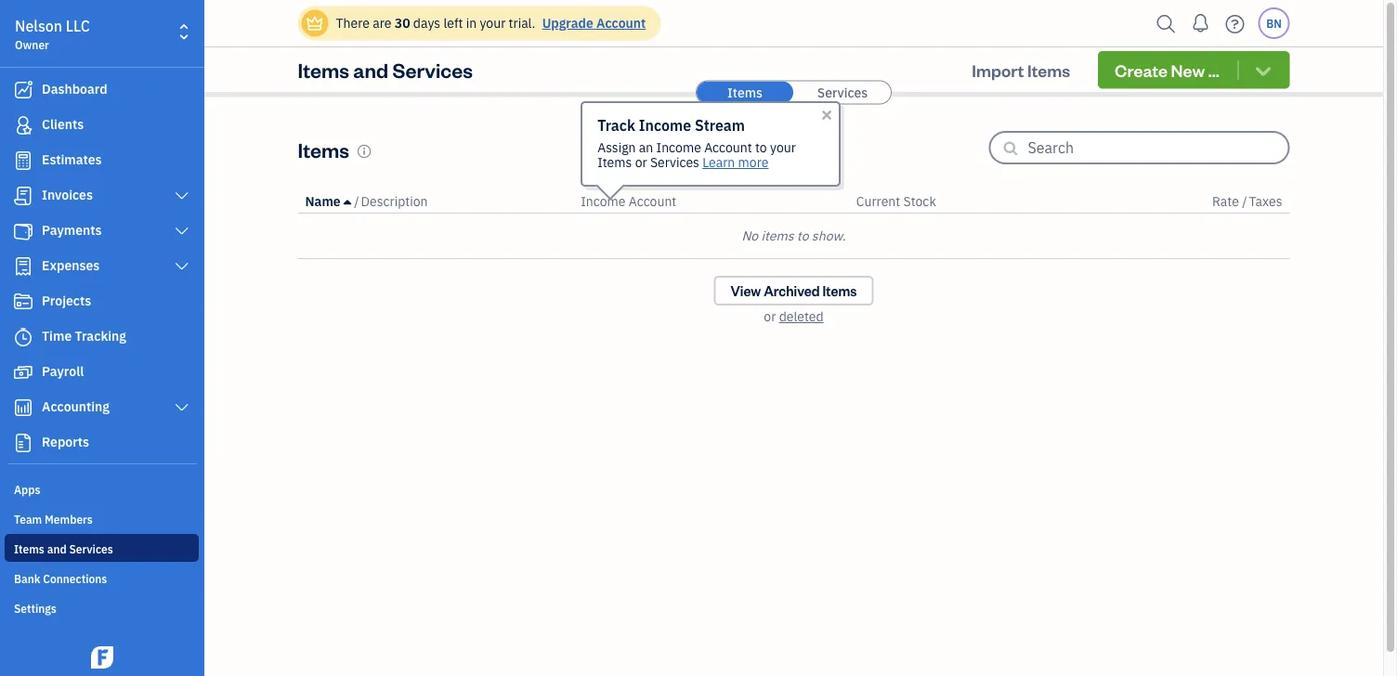 Task type: vqa. For each thing, say whether or not it's contained in the screenshot.
Country text box on the left bottom
no



Task type: locate. For each thing, give the bounding box(es) containing it.
no
[[742, 227, 759, 244]]

current
[[857, 193, 901, 210]]

income down assign
[[581, 193, 626, 210]]

view archived items or deleted
[[731, 282, 857, 325]]

reports link
[[5, 427, 199, 460]]

or up income account "link"
[[635, 154, 647, 171]]

0 vertical spatial or
[[635, 154, 647, 171]]

learn more link
[[703, 154, 769, 171]]

30
[[395, 14, 410, 32]]

services inside services link
[[818, 84, 868, 101]]

0 horizontal spatial to
[[756, 139, 767, 156]]

upgrade
[[542, 14, 594, 32]]

1 horizontal spatial to
[[797, 227, 809, 244]]

1 chevron large down image from the top
[[173, 189, 191, 204]]

rate link
[[1213, 193, 1243, 210]]

2 vertical spatial account
[[629, 193, 677, 210]]

4 chevron large down image from the top
[[173, 401, 191, 415]]

0 horizontal spatial your
[[480, 14, 506, 32]]

items left an
[[598, 154, 632, 171]]

bn button
[[1259, 7, 1290, 39]]

projects
[[42, 292, 91, 309]]

to right items
[[797, 227, 809, 244]]

your right more
[[770, 139, 796, 156]]

and
[[353, 56, 389, 83], [47, 542, 67, 557]]

invoices link
[[5, 179, 199, 213]]

nelson llc owner
[[15, 16, 90, 52]]

rate
[[1213, 193, 1240, 210]]

to
[[756, 139, 767, 156], [797, 227, 809, 244]]

chevron large down image up projects link
[[173, 259, 191, 274]]

2 / from the left
[[1243, 193, 1248, 210]]

services up bank connections link
[[69, 542, 113, 557]]

0 vertical spatial your
[[480, 14, 506, 32]]

days
[[413, 14, 441, 32]]

items inside button
[[1028, 59, 1071, 81]]

estimates link
[[5, 144, 199, 178]]

items down team
[[14, 542, 44, 557]]

items inside main element
[[14, 542, 44, 557]]

to right "learn"
[[756, 139, 767, 156]]

notifications image
[[1186, 5, 1216, 42]]

chevrondown image
[[1253, 60, 1275, 79]]

0 horizontal spatial and
[[47, 542, 67, 557]]

and inside main element
[[47, 542, 67, 557]]

or left the deleted link
[[764, 308, 776, 325]]

services
[[393, 56, 473, 83], [818, 84, 868, 101], [651, 154, 700, 171], [69, 542, 113, 557]]

go to help image
[[1221, 10, 1251, 38]]

chevron large down image for payments
[[173, 224, 191, 239]]

services inside items and services link
[[69, 542, 113, 557]]

payment image
[[12, 222, 34, 241]]

chevron large down image inside expenses link
[[173, 259, 191, 274]]

1 horizontal spatial or
[[764, 308, 776, 325]]

info image
[[357, 144, 372, 159]]

services up close image
[[818, 84, 868, 101]]

create new … button
[[1099, 51, 1290, 89]]

Search text field
[[1028, 133, 1289, 163]]

1 vertical spatial income
[[657, 139, 702, 156]]

view
[[731, 282, 761, 300]]

caretup image
[[344, 194, 351, 209]]

services down track income stream
[[651, 154, 700, 171]]

team members
[[14, 512, 93, 527]]

account
[[597, 14, 646, 32], [705, 139, 753, 156], [629, 193, 677, 210]]

items and services inside main element
[[14, 542, 113, 557]]

items
[[298, 56, 349, 83], [1028, 59, 1071, 81], [728, 84, 763, 101], [298, 136, 349, 163], [598, 154, 632, 171], [823, 282, 857, 300], [14, 542, 44, 557]]

0 vertical spatial to
[[756, 139, 767, 156]]

payroll
[[42, 363, 84, 380]]

create new …
[[1115, 59, 1220, 81]]

items up the stream
[[728, 84, 763, 101]]

settings link
[[5, 594, 199, 622]]

client image
[[12, 116, 34, 135]]

/
[[354, 193, 359, 210], [1243, 193, 1248, 210]]

account inside the 'assign an income account to your items or services'
[[705, 139, 753, 156]]

team
[[14, 512, 42, 527]]

0 vertical spatial income
[[639, 116, 692, 135]]

1 vertical spatial items and services
[[14, 542, 113, 557]]

an
[[639, 139, 654, 156]]

0 vertical spatial account
[[597, 14, 646, 32]]

1 / from the left
[[354, 193, 359, 210]]

invoices
[[42, 186, 93, 204]]

3 chevron large down image from the top
[[173, 259, 191, 274]]

left
[[444, 14, 463, 32]]

1 vertical spatial account
[[705, 139, 753, 156]]

rate / taxes
[[1213, 193, 1283, 210]]

close image
[[820, 108, 835, 123]]

chevron large down image down "estimates" link
[[173, 189, 191, 204]]

/ right caretup image
[[354, 193, 359, 210]]

chart image
[[12, 399, 34, 417]]

items and services up bank connections
[[14, 542, 113, 557]]

0 horizontal spatial /
[[354, 193, 359, 210]]

payments
[[42, 222, 102, 239]]

and down are
[[353, 56, 389, 83]]

trial.
[[509, 14, 536, 32]]

upgrade account link
[[539, 14, 646, 32]]

your
[[480, 14, 506, 32], [770, 139, 796, 156]]

2 vertical spatial income
[[581, 193, 626, 210]]

items up deleted
[[823, 282, 857, 300]]

0 vertical spatial and
[[353, 56, 389, 83]]

taxes
[[1250, 193, 1283, 210]]

/ right rate
[[1243, 193, 1248, 210]]

more
[[739, 154, 769, 171]]

1 horizontal spatial /
[[1243, 193, 1248, 210]]

bn
[[1267, 16, 1282, 31]]

1 vertical spatial your
[[770, 139, 796, 156]]

account down the stream
[[705, 139, 753, 156]]

account right upgrade on the top left
[[597, 14, 646, 32]]

your inside the 'assign an income account to your items or services'
[[770, 139, 796, 156]]

description link
[[361, 193, 428, 210]]

items and services
[[298, 56, 473, 83], [14, 542, 113, 557]]

1 vertical spatial or
[[764, 308, 776, 325]]

expense image
[[12, 257, 34, 276]]

1 horizontal spatial items and services
[[298, 56, 473, 83]]

account down an
[[629, 193, 677, 210]]

owner
[[15, 37, 49, 52]]

no items to show.
[[742, 227, 846, 244]]

deleted link
[[779, 308, 824, 325]]

items and services down are
[[298, 56, 473, 83]]

1 horizontal spatial and
[[353, 56, 389, 83]]

or
[[635, 154, 647, 171], [764, 308, 776, 325]]

import
[[972, 59, 1025, 81]]

income
[[639, 116, 692, 135], [657, 139, 702, 156], [581, 193, 626, 210]]

items left the info icon
[[298, 136, 349, 163]]

tracking
[[75, 328, 126, 345]]

0 horizontal spatial items and services
[[14, 542, 113, 557]]

invoice image
[[12, 187, 34, 205]]

your right in
[[480, 14, 506, 32]]

items right 'import' on the top right
[[1028, 59, 1071, 81]]

chevron large down image inside invoices link
[[173, 189, 191, 204]]

chevron large down image down payroll link
[[173, 401, 191, 415]]

income up an
[[639, 116, 692, 135]]

1 vertical spatial to
[[797, 227, 809, 244]]

1 horizontal spatial your
[[770, 139, 796, 156]]

chevron large down image inside accounting link
[[173, 401, 191, 415]]

income down track income stream
[[657, 139, 702, 156]]

2 chevron large down image from the top
[[173, 224, 191, 239]]

create
[[1115, 59, 1168, 81]]

search image
[[1152, 10, 1182, 38]]

dashboard
[[42, 80, 107, 98]]

time tracking
[[42, 328, 126, 345]]

to inside the 'assign an income account to your items or services'
[[756, 139, 767, 156]]

chevron large down image
[[173, 189, 191, 204], [173, 224, 191, 239], [173, 259, 191, 274], [173, 401, 191, 415]]

and down team members
[[47, 542, 67, 557]]

items inside view archived items or deleted
[[823, 282, 857, 300]]

chevron large down image up expenses link
[[173, 224, 191, 239]]

there
[[336, 14, 370, 32]]

0 horizontal spatial or
[[635, 154, 647, 171]]

connections
[[43, 572, 107, 586]]

1 vertical spatial and
[[47, 542, 67, 557]]

current stock link
[[857, 193, 937, 210]]



Task type: describe. For each thing, give the bounding box(es) containing it.
timer image
[[12, 328, 34, 347]]

items
[[762, 227, 794, 244]]

items down crown image
[[298, 56, 349, 83]]

income inside the 'assign an income account to your items or services'
[[657, 139, 702, 156]]

items link
[[697, 81, 794, 104]]

chevron large down image for accounting
[[173, 401, 191, 415]]

team members link
[[5, 505, 199, 533]]

chevron large down image for expenses
[[173, 259, 191, 274]]

crown image
[[305, 13, 325, 33]]

are
[[373, 14, 392, 32]]

estimates
[[42, 151, 102, 168]]

new
[[1172, 59, 1206, 81]]

track income stream
[[598, 116, 745, 135]]

time tracking link
[[5, 321, 199, 354]]

or inside view archived items or deleted
[[764, 308, 776, 325]]

services link
[[795, 81, 891, 104]]

payroll link
[[5, 356, 199, 389]]

name link
[[305, 193, 354, 210]]

there are 30 days left in your trial. upgrade account
[[336, 14, 646, 32]]

accounting link
[[5, 391, 199, 425]]

import items button
[[956, 51, 1088, 89]]

members
[[45, 512, 93, 527]]

chevron large down image for invoices
[[173, 189, 191, 204]]

import items
[[972, 59, 1071, 81]]

bank connections link
[[5, 564, 199, 592]]

freshbooks image
[[87, 647, 117, 669]]

show.
[[812, 227, 846, 244]]

bank
[[14, 572, 40, 586]]

…
[[1209, 59, 1220, 81]]

learn more
[[703, 154, 769, 171]]

apps link
[[5, 475, 199, 503]]

services inside the 'assign an income account to your items or services'
[[651, 154, 700, 171]]

current stock
[[857, 193, 937, 210]]

expenses
[[42, 257, 100, 274]]

0 vertical spatial items and services
[[298, 56, 473, 83]]

assign
[[598, 139, 636, 156]]

dashboard link
[[5, 73, 199, 107]]

income account
[[581, 193, 677, 210]]

clients
[[42, 116, 84, 133]]

estimate image
[[12, 151, 34, 170]]

settings
[[14, 601, 57, 616]]

name
[[305, 193, 341, 210]]

project image
[[12, 293, 34, 311]]

items inside the 'assign an income account to your items or services'
[[598, 154, 632, 171]]

accounting
[[42, 398, 110, 415]]

reports
[[42, 434, 89, 451]]

main element
[[0, 0, 251, 677]]

projects link
[[5, 285, 199, 319]]

income account link
[[581, 193, 677, 210]]

view archived items link
[[714, 276, 874, 306]]

time
[[42, 328, 72, 345]]

bank connections
[[14, 572, 107, 586]]

nelson
[[15, 16, 62, 36]]

stock
[[904, 193, 937, 210]]

or inside the 'assign an income account to your items or services'
[[635, 154, 647, 171]]

track
[[598, 116, 636, 135]]

report image
[[12, 434, 34, 453]]

description
[[361, 193, 428, 210]]

money image
[[12, 363, 34, 382]]

deleted
[[779, 308, 824, 325]]

apps
[[14, 482, 40, 497]]

payments link
[[5, 215, 199, 248]]

assign an income account to your items or services
[[598, 139, 796, 171]]

stream
[[695, 116, 745, 135]]

expenses link
[[5, 250, 199, 283]]

llc
[[66, 16, 90, 36]]

services down days
[[393, 56, 473, 83]]

learn
[[703, 154, 735, 171]]

items and services link
[[5, 534, 199, 562]]

clients link
[[5, 109, 199, 142]]

archived
[[764, 282, 820, 300]]

in
[[466, 14, 477, 32]]

create new … button
[[1099, 51, 1290, 89]]

dashboard image
[[12, 81, 34, 99]]



